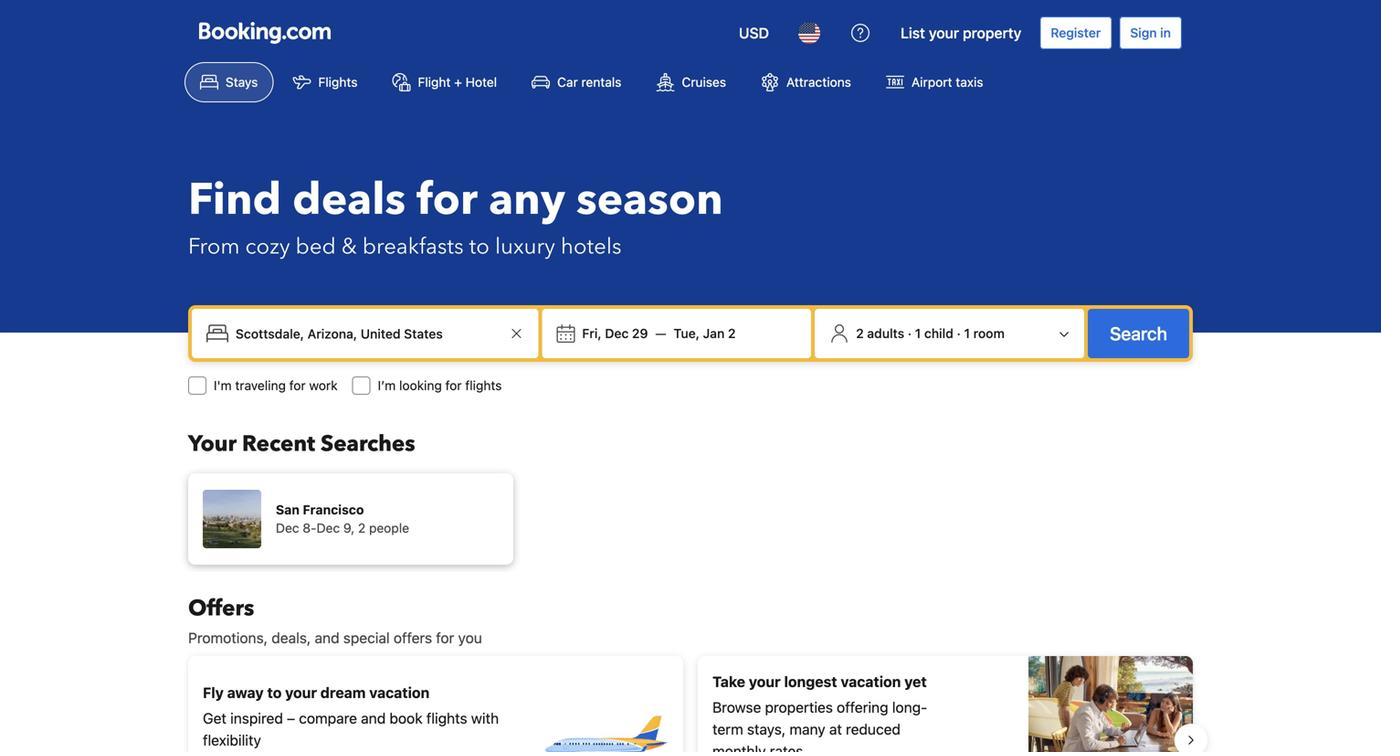 Task type: describe. For each thing, give the bounding box(es) containing it.
fly away to your dream vacation image
[[541, 676, 669, 752]]

8-
[[303, 520, 317, 536]]

long-
[[893, 699, 928, 716]]

book
[[390, 710, 423, 727]]

dream
[[321, 684, 366, 701]]

longest
[[785, 673, 838, 690]]

promotions,
[[188, 629, 268, 647]]

29
[[632, 326, 648, 341]]

properties
[[765, 699, 833, 716]]

find deals for any season from cozy bed & breakfasts to luxury hotels
[[188, 170, 723, 262]]

stays,
[[748, 721, 786, 738]]

any
[[489, 170, 566, 230]]

to inside fly away to your dream vacation get inspired – compare and book flights with flexibility
[[267, 684, 282, 701]]

0 horizontal spatial dec
[[276, 520, 299, 536]]

tue,
[[674, 326, 700, 341]]

san francisco dec 8-dec 9, 2 people
[[276, 502, 409, 536]]

+
[[454, 74, 462, 90]]

inspired
[[230, 710, 283, 727]]

adults
[[868, 326, 905, 341]]

2 inside dropdown button
[[857, 326, 864, 341]]

hotel
[[466, 74, 497, 90]]

—
[[656, 326, 667, 341]]

flight + hotel link
[[377, 62, 513, 102]]

search
[[1110, 323, 1168, 344]]

to inside find deals for any season from cozy bed & breakfasts to luxury hotels
[[469, 232, 490, 262]]

your inside fly away to your dream vacation get inspired – compare and book flights with flexibility
[[285, 684, 317, 701]]

vacation inside take your longest vacation yet browse properties offering long- term stays, many at reduced monthly rates.
[[841, 673, 901, 690]]

looking
[[399, 378, 442, 393]]

region containing take your longest vacation yet
[[174, 649, 1208, 752]]

rates.
[[770, 743, 808, 752]]

search button
[[1088, 309, 1190, 358]]

i'm
[[214, 378, 232, 393]]

property
[[963, 24, 1022, 42]]

2 adults · 1 child · 1 room button
[[823, 316, 1078, 351]]

car rentals
[[558, 74, 622, 90]]

room
[[974, 326, 1005, 341]]

for inside "offers promotions, deals, and special offers for you"
[[436, 629, 455, 647]]

0 vertical spatial flights
[[465, 378, 502, 393]]

with
[[471, 710, 499, 727]]

attractions
[[787, 74, 852, 90]]

register link
[[1040, 16, 1112, 49]]

san
[[276, 502, 300, 517]]

fly
[[203, 684, 224, 701]]

you
[[458, 629, 482, 647]]

airport
[[912, 74, 953, 90]]

take your longest vacation yet browse properties offering long- term stays, many at reduced monthly rates.
[[713, 673, 928, 752]]

people
[[369, 520, 409, 536]]

jan
[[703, 326, 725, 341]]

hotels
[[561, 232, 622, 262]]

list your property link
[[890, 11, 1033, 55]]

term
[[713, 721, 744, 738]]

–
[[287, 710, 295, 727]]

sign in link
[[1120, 16, 1183, 49]]

airport taxis link
[[871, 62, 999, 102]]

bed
[[296, 232, 336, 262]]

your
[[188, 429, 237, 459]]

flights
[[318, 74, 358, 90]]

flights inside fly away to your dream vacation get inspired – compare and book flights with flexibility
[[427, 710, 468, 727]]

for for looking
[[446, 378, 462, 393]]

work
[[309, 378, 338, 393]]

rentals
[[582, 74, 622, 90]]

monthly
[[713, 743, 766, 752]]

recent
[[242, 429, 315, 459]]

sign in
[[1131, 25, 1172, 40]]

fly away to your dream vacation get inspired – compare and book flights with flexibility
[[203, 684, 499, 749]]

offers
[[394, 629, 432, 647]]

traveling
[[235, 378, 286, 393]]

luxury
[[495, 232, 556, 262]]

car rentals link
[[516, 62, 637, 102]]

2 for fri, dec 29 — tue, jan 2
[[728, 326, 736, 341]]

offering
[[837, 699, 889, 716]]



Task type: locate. For each thing, give the bounding box(es) containing it.
for inside find deals for any season from cozy bed & breakfasts to luxury hotels
[[417, 170, 478, 230]]

1 vertical spatial flights
[[427, 710, 468, 727]]

stays
[[226, 74, 258, 90]]

attractions link
[[746, 62, 867, 102]]

flight
[[418, 74, 451, 90]]

0 horizontal spatial ·
[[908, 326, 912, 341]]

your
[[929, 24, 960, 42], [749, 673, 781, 690], [285, 684, 317, 701]]

register
[[1051, 25, 1102, 40]]

vacation inside fly away to your dream vacation get inspired – compare and book flights with flexibility
[[369, 684, 430, 701]]

yet
[[905, 673, 927, 690]]

&
[[342, 232, 357, 262]]

tue, jan 2 button
[[667, 317, 743, 350]]

1 1 from the left
[[915, 326, 921, 341]]

flights right "looking"
[[465, 378, 502, 393]]

in
[[1161, 25, 1172, 40]]

1 horizontal spatial and
[[361, 710, 386, 727]]

breakfasts
[[363, 232, 464, 262]]

for left the you
[[436, 629, 455, 647]]

offers
[[188, 594, 254, 624]]

your for list
[[929, 24, 960, 42]]

take
[[713, 673, 746, 690]]

0 horizontal spatial 1
[[915, 326, 921, 341]]

2 horizontal spatial dec
[[605, 326, 629, 341]]

2 adults · 1 child · 1 room
[[857, 326, 1005, 341]]

Where are you going? field
[[228, 317, 506, 350]]

2 horizontal spatial your
[[929, 24, 960, 42]]

vacation up offering
[[841, 673, 901, 690]]

dec
[[605, 326, 629, 341], [276, 520, 299, 536], [317, 520, 340, 536]]

0 vertical spatial and
[[315, 629, 340, 647]]

your for take
[[749, 673, 781, 690]]

and inside "offers promotions, deals, and special offers for you"
[[315, 629, 340, 647]]

for for deals
[[417, 170, 478, 230]]

away
[[227, 684, 264, 701]]

2 for san francisco dec 8-dec 9, 2 people
[[358, 520, 366, 536]]

francisco
[[303, 502, 364, 517]]

find
[[188, 170, 282, 230]]

your recent searches
[[188, 429, 415, 459]]

2
[[728, 326, 736, 341], [857, 326, 864, 341], [358, 520, 366, 536]]

2 right 9,
[[358, 520, 366, 536]]

and inside fly away to your dream vacation get inspired – compare and book flights with flexibility
[[361, 710, 386, 727]]

list
[[901, 24, 926, 42]]

dec down san
[[276, 520, 299, 536]]

2 · from the left
[[957, 326, 961, 341]]

i'm
[[378, 378, 396, 393]]

dec down 'francisco'
[[317, 520, 340, 536]]

1 horizontal spatial vacation
[[841, 673, 901, 690]]

2 horizontal spatial 2
[[857, 326, 864, 341]]

to left luxury
[[469, 232, 490, 262]]

fri, dec 29 button
[[575, 317, 656, 350]]

dec left 29
[[605, 326, 629, 341]]

1 vertical spatial and
[[361, 710, 386, 727]]

stays link
[[185, 62, 274, 102]]

many
[[790, 721, 826, 738]]

airport taxis
[[912, 74, 984, 90]]

flights left with
[[427, 710, 468, 727]]

cozy
[[245, 232, 290, 262]]

taxis
[[956, 74, 984, 90]]

vacation up book
[[369, 684, 430, 701]]

browse
[[713, 699, 762, 716]]

child
[[925, 326, 954, 341]]

1 vertical spatial to
[[267, 684, 282, 701]]

your inside take your longest vacation yet browse properties offering long- term stays, many at reduced monthly rates.
[[749, 673, 781, 690]]

deals,
[[272, 629, 311, 647]]

1 horizontal spatial your
[[749, 673, 781, 690]]

0 horizontal spatial 2
[[358, 520, 366, 536]]

2 1 from the left
[[965, 326, 971, 341]]

cruises
[[682, 74, 727, 90]]

special
[[343, 629, 390, 647]]

· right the adults
[[908, 326, 912, 341]]

for for traveling
[[289, 378, 306, 393]]

season
[[577, 170, 723, 230]]

your right take
[[749, 673, 781, 690]]

i'm traveling for work
[[214, 378, 338, 393]]

vacation
[[841, 673, 901, 690], [369, 684, 430, 701]]

take your longest vacation yet image
[[1029, 656, 1194, 752]]

1 horizontal spatial 1
[[965, 326, 971, 341]]

0 horizontal spatial to
[[267, 684, 282, 701]]

to
[[469, 232, 490, 262], [267, 684, 282, 701]]

for left work
[[289, 378, 306, 393]]

fri, dec 29 — tue, jan 2
[[582, 326, 736, 341]]

0 horizontal spatial your
[[285, 684, 317, 701]]

sign
[[1131, 25, 1158, 40]]

fri,
[[582, 326, 602, 341]]

1 horizontal spatial dec
[[317, 520, 340, 536]]

1 horizontal spatial ·
[[957, 326, 961, 341]]

and right deals,
[[315, 629, 340, 647]]

to right away
[[267, 684, 282, 701]]

0 horizontal spatial vacation
[[369, 684, 430, 701]]

offers promotions, deals, and special offers for you
[[188, 594, 482, 647]]

cruises link
[[641, 62, 742, 102]]

car
[[558, 74, 578, 90]]

· right child
[[957, 326, 961, 341]]

your right "list"
[[929, 24, 960, 42]]

your up the –
[[285, 684, 317, 701]]

for right "looking"
[[446, 378, 462, 393]]

9,
[[344, 520, 355, 536]]

deals
[[293, 170, 406, 230]]

1 horizontal spatial 2
[[728, 326, 736, 341]]

and left book
[[361, 710, 386, 727]]

for up breakfasts at the left of page
[[417, 170, 478, 230]]

flights
[[465, 378, 502, 393], [427, 710, 468, 727]]

flights link
[[277, 62, 373, 102]]

1 left child
[[915, 326, 921, 341]]

usd button
[[728, 11, 780, 55]]

2 left the adults
[[857, 326, 864, 341]]

reduced
[[846, 721, 901, 738]]

2 inside san francisco dec 8-dec 9, 2 people
[[358, 520, 366, 536]]

flight + hotel
[[418, 74, 497, 90]]

1
[[915, 326, 921, 341], [965, 326, 971, 341]]

1 horizontal spatial to
[[469, 232, 490, 262]]

at
[[830, 721, 842, 738]]

booking.com image
[[199, 22, 331, 44]]

2 right jan
[[728, 326, 736, 341]]

1 · from the left
[[908, 326, 912, 341]]

1 left room
[[965, 326, 971, 341]]

from
[[188, 232, 240, 262]]

compare
[[299, 710, 357, 727]]

usd
[[739, 24, 770, 42]]

0 vertical spatial to
[[469, 232, 490, 262]]

list your property
[[901, 24, 1022, 42]]

region
[[174, 649, 1208, 752]]

0 horizontal spatial and
[[315, 629, 340, 647]]

·
[[908, 326, 912, 341], [957, 326, 961, 341]]

flexibility
[[203, 732, 261, 749]]



Task type: vqa. For each thing, say whether or not it's contained in the screenshot.
the top Very
no



